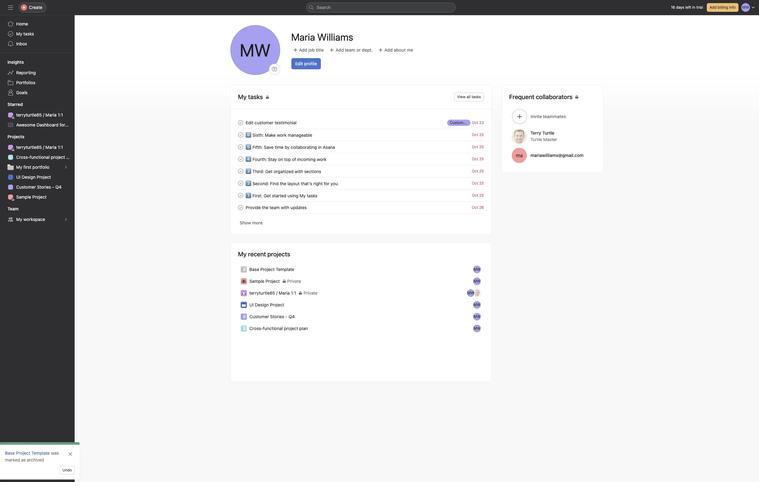Task type: describe. For each thing, give the bounding box(es) containing it.
first
[[23, 165, 31, 170]]

my tasks
[[238, 93, 263, 101]]

team button
[[0, 206, 19, 212]]

my first portfolio link
[[4, 163, 71, 172]]

add about me button
[[377, 45, 415, 56]]

1️⃣ first: get started using my tasks
[[246, 193, 318, 199]]

add billing info button
[[708, 3, 739, 12]]

search
[[317, 5, 331, 10]]

0 vertical spatial work
[[277, 133, 287, 138]]

project inside "element"
[[51, 155, 65, 160]]

1:1 for project
[[58, 145, 63, 150]]

completed image for provide
[[237, 204, 245, 212]]

add for add billing info
[[710, 5, 717, 10]]

maria williams
[[292, 31, 354, 43]]

sample project inside sample project link
[[16, 195, 47, 200]]

oct for 5️⃣ fifth: save time by collaborating in asana
[[472, 145, 479, 149]]

invite teammates button
[[502, 106, 604, 127]]

4 oct 25 button from the top
[[472, 169, 484, 174]]

my tasks
[[16, 31, 34, 36]]

1 vertical spatial cross-functional project plan
[[250, 326, 308, 332]]

project inside starred element
[[77, 122, 91, 128]]

turtle
[[531, 137, 543, 142]]

maria for dashboard
[[45, 112, 57, 118]]

25 for right
[[480, 181, 484, 186]]

1 horizontal spatial project
[[284, 326, 298, 332]]

5️⃣ fifth: save time by collaborating in asana
[[246, 145, 335, 150]]

was marked as archived
[[5, 451, 59, 463]]

completed checkbox for 3️⃣
[[237, 168, 245, 175]]

3️⃣
[[246, 169, 251, 174]]

using
[[288, 193, 299, 199]]

edit for edit profile
[[296, 61, 303, 66]]

0 horizontal spatial with
[[281, 205, 289, 210]]

on
[[278, 157, 283, 162]]

1 oct 25 button from the top
[[472, 133, 484, 137]]

find
[[270, 181, 279, 186]]

asana
[[323, 145, 335, 150]]

edit profile button
[[292, 58, 321, 69]]

2️⃣ second: find the layout that's right for you
[[246, 181, 338, 186]]

oct for 4️⃣ fourth: stay on top of incoming work
[[472, 157, 479, 162]]

1 horizontal spatial base project template
[[250, 267, 294, 272]]

stories inside projects "element"
[[37, 185, 51, 190]]

26
[[480, 205, 484, 210]]

list image
[[242, 327, 246, 331]]

completed image for 5️⃣
[[237, 143, 245, 151]]

cross-functional project plan link
[[4, 153, 75, 163]]

oct for provide the team with updates
[[472, 205, 479, 210]]

first:
[[253, 193, 263, 199]]

oct 23
[[472, 120, 484, 125]]

oct 25 for incoming
[[472, 157, 484, 162]]

create button
[[19, 2, 46, 12]]

1 horizontal spatial sample project
[[250, 279, 280, 284]]

my for my tasks
[[16, 31, 22, 36]]

view all tasks
[[458, 95, 481, 99]]

4️⃣ fourth: stay on top of incoming work
[[246, 157, 327, 162]]

global element
[[0, 15, 75, 53]]

profile
[[305, 61, 317, 66]]

reporting link
[[4, 68, 71, 78]]

of
[[292, 157, 296, 162]]

terryturtle85 for cross-
[[16, 145, 42, 150]]

terryturtle85 / maria 1:1 link for functional
[[4, 143, 71, 153]]

ui design project inside projects "element"
[[16, 175, 51, 180]]

4 oct 25 from the top
[[472, 169, 484, 174]]

completed image for 1️⃣
[[237, 192, 245, 199]]

awesome dashboard for new project link
[[4, 120, 91, 130]]

get for organized
[[265, 169, 273, 174]]

16
[[672, 5, 676, 10]]

my workspace link
[[4, 215, 71, 225]]

23
[[480, 120, 484, 125]]

terry turtle turtle master
[[531, 130, 558, 142]]

workspace
[[23, 217, 45, 222]]

/ for dashboard
[[43, 112, 44, 118]]

organized
[[274, 169, 294, 174]]

oct for 1️⃣ first: get started using my tasks
[[472, 193, 479, 198]]

fourth:
[[253, 157, 267, 162]]

completed checkbox for 6️⃣
[[237, 131, 245, 139]]

1 vertical spatial template
[[31, 451, 50, 456]]

portfolios link
[[4, 78, 71, 88]]

my workspace
[[16, 217, 45, 222]]

oct 26 button
[[472, 205, 484, 210]]

team inside button
[[345, 47, 356, 53]]

oct 26
[[472, 205, 484, 210]]

1 vertical spatial the
[[262, 205, 269, 210]]

1 horizontal spatial for
[[324, 181, 330, 186]]

0 horizontal spatial in
[[318, 145, 322, 150]]

info
[[730, 5, 737, 10]]

1:1 for for
[[58, 112, 63, 118]]

1 horizontal spatial plan
[[299, 326, 308, 332]]

reporting
[[16, 70, 36, 75]]

1 horizontal spatial stories
[[270, 314, 284, 320]]

close image
[[68, 452, 73, 457]]

invite teammates
[[531, 114, 567, 119]]

home
[[16, 21, 28, 26]]

inbox link
[[4, 39, 71, 49]]

edit profile
[[296, 61, 317, 66]]

add about me
[[385, 47, 414, 53]]

layout
[[288, 181, 300, 186]]

0 vertical spatial with
[[295, 169, 303, 174]]

add for add team or dept.
[[336, 47, 344, 53]]

undo
[[62, 469, 72, 473]]

4 25 from the top
[[480, 169, 484, 174]]

projects element
[[0, 131, 75, 204]]

master
[[544, 137, 558, 142]]

goals
[[16, 90, 28, 95]]

second:
[[253, 181, 269, 186]]

1 horizontal spatial customer stories - q4
[[250, 314, 295, 320]]

started
[[272, 193, 286, 199]]

edit customer testimonial
[[246, 120, 297, 125]]

sixth:
[[253, 133, 264, 138]]

0 vertical spatial template
[[276, 267, 294, 272]]

my recent projects
[[238, 251, 291, 258]]

tasks inside global element
[[23, 31, 34, 36]]

2 horizontal spatial -
[[482, 120, 483, 125]]

add for add job title
[[299, 47, 308, 53]]

6️⃣ sixth: make work manageable
[[246, 133, 312, 138]]

calendar image
[[242, 304, 246, 307]]

1 vertical spatial cross-
[[250, 326, 263, 332]]

0 horizontal spatial tt
[[475, 291, 480, 296]]

1 horizontal spatial design
[[255, 303, 269, 308]]

1 horizontal spatial ui design project
[[250, 303, 284, 308]]

terry turtle
[[531, 130, 555, 136]]

starred element
[[0, 99, 91, 131]]

cross-functional project plan inside projects "element"
[[16, 155, 75, 160]]

0 vertical spatial customer
[[450, 120, 467, 125]]

completed image for 2️⃣
[[237, 180, 245, 187]]

customer
[[255, 120, 274, 125]]

trial
[[697, 5, 704, 10]]

oct 25 for in
[[472, 145, 484, 149]]

0 vertical spatial q4
[[485, 120, 490, 125]]

plan inside projects "element"
[[66, 155, 75, 160]]

maria for functional
[[45, 145, 57, 150]]

2 vertical spatial tasks
[[307, 193, 318, 199]]

1 horizontal spatial ui
[[250, 303, 254, 308]]

incoming
[[297, 157, 316, 162]]

6️⃣
[[246, 133, 251, 138]]

oct 25 button for right
[[472, 181, 484, 186]]

days
[[677, 5, 685, 10]]

2 horizontal spatial stories
[[468, 120, 481, 125]]

add team or dept. button
[[328, 45, 375, 56]]

projects
[[7, 134, 24, 139]]

archived
[[27, 458, 44, 463]]

add for add about me
[[385, 47, 393, 53]]

2 vertical spatial maria
[[279, 291, 290, 296]]

0 horizontal spatial base
[[5, 451, 15, 456]]

hide sidebar image
[[8, 5, 13, 10]]

oct for 6️⃣ sixth: make work manageable
[[472, 133, 479, 137]]

0 vertical spatial customer stories - q4
[[450, 120, 490, 125]]

recent projects
[[248, 251, 291, 258]]

that's
[[301, 181, 312, 186]]

terryturtle85 / maria 1:1 for dashboard
[[16, 112, 63, 118]]

0 horizontal spatial team
[[270, 205, 280, 210]]

starred button
[[0, 101, 23, 108]]

1 horizontal spatial -
[[286, 314, 288, 320]]

all
[[467, 95, 471, 99]]

25 for tasks
[[480, 193, 484, 198]]

see details, my first portfolio image
[[64, 166, 68, 169]]

2 vertical spatial terryturtle85
[[250, 291, 275, 296]]

add job title button
[[292, 45, 326, 56]]



Task type: locate. For each thing, give the bounding box(es) containing it.
marked
[[5, 458, 20, 463]]

q4 inside projects "element"
[[55, 185, 62, 190]]

work
[[277, 133, 287, 138], [317, 157, 327, 162]]

get for started
[[264, 193, 271, 199]]

sample up team
[[16, 195, 31, 200]]

0 horizontal spatial sample project
[[16, 195, 47, 200]]

0 horizontal spatial project
[[51, 155, 65, 160]]

maria inside projects "element"
[[45, 145, 57, 150]]

create
[[29, 5, 42, 10]]

team
[[7, 206, 19, 212]]

functional right list image
[[263, 326, 283, 332]]

rocket image
[[242, 292, 246, 295]]

for left new
[[60, 122, 65, 128]]

get right the third:
[[265, 169, 273, 174]]

1 terryturtle85 / maria 1:1 link from the top
[[4, 110, 71, 120]]

terryturtle85 / maria 1:1 right "rocket" image
[[250, 291, 296, 296]]

sample project right 'briefcase' image at the bottom of page
[[250, 279, 280, 284]]

6 oct 25 from the top
[[472, 193, 484, 198]]

my down team
[[16, 217, 22, 222]]

0 vertical spatial cross-functional project plan
[[16, 155, 75, 160]]

1 vertical spatial edit
[[246, 120, 254, 125]]

cross-functional project plan
[[16, 155, 75, 160], [250, 326, 308, 332]]

sample project
[[16, 195, 47, 200], [250, 279, 280, 284]]

base project template link
[[5, 451, 50, 456]]

completed checkbox for 2️⃣
[[237, 180, 245, 187]]

0 vertical spatial stories
[[468, 120, 481, 125]]

with down 1️⃣ first: get started using my tasks
[[281, 205, 289, 210]]

for left you
[[324, 181, 330, 186]]

portfolios
[[16, 80, 35, 85]]

2️⃣
[[246, 181, 251, 186]]

completed checkbox left 4️⃣
[[237, 155, 245, 163]]

customer stories - q4 link down view all tasks button
[[448, 120, 490, 126]]

terryturtle85
[[16, 112, 42, 118], [16, 145, 42, 150], [250, 291, 275, 296]]

in left asana
[[318, 145, 322, 150]]

2 completed checkbox from the top
[[237, 131, 245, 139]]

1 vertical spatial functional
[[263, 326, 283, 332]]

2 vertical spatial /
[[276, 291, 278, 296]]

add team or dept.
[[336, 47, 373, 53]]

0 vertical spatial sample
[[16, 195, 31, 200]]

customer inside projects "element"
[[16, 185, 36, 190]]

0 vertical spatial terryturtle85 / maria 1:1 link
[[4, 110, 71, 120]]

2 vertical spatial customer stories - q4
[[250, 314, 295, 320]]

projects button
[[0, 134, 24, 140]]

home link
[[4, 19, 71, 29]]

2 vertical spatial q4
[[289, 314, 295, 320]]

base down my recent projects
[[250, 267, 259, 272]]

oct for 3️⃣ third: get organized with sections
[[472, 169, 479, 174]]

tasks down that's on the top
[[307, 193, 318, 199]]

2 list image from the top
[[242, 315, 246, 319]]

/ inside starred element
[[43, 112, 44, 118]]

add left job
[[299, 47, 308, 53]]

plan
[[66, 155, 75, 160], [299, 326, 308, 332]]

job
[[309, 47, 315, 53]]

mw
[[240, 40, 271, 60], [474, 267, 481, 272], [474, 279, 481, 284], [468, 291, 475, 296], [474, 303, 481, 308], [474, 315, 481, 319], [474, 327, 481, 331]]

completed image
[[237, 143, 245, 151], [237, 155, 245, 163], [237, 192, 245, 199], [237, 204, 245, 212]]

terryturtle85 up cross-functional project plan link
[[16, 145, 42, 150]]

1 horizontal spatial work
[[317, 157, 327, 162]]

0 vertical spatial ui design project
[[16, 175, 51, 180]]

1:1 inside projects "element"
[[58, 145, 63, 150]]

terryturtle85 / maria 1:1 inside projects "element"
[[16, 145, 63, 150]]

terryturtle85 / maria 1:1 link up dashboard
[[4, 110, 71, 120]]

add left about on the right top
[[385, 47, 393, 53]]

time
[[275, 145, 284, 150]]

6 oct 25 button from the top
[[472, 193, 484, 198]]

1 25 from the top
[[480, 133, 484, 137]]

1 vertical spatial ui design project
[[250, 303, 284, 308]]

sections
[[304, 169, 321, 174]]

cross-
[[16, 155, 30, 160], [250, 326, 263, 332]]

inbox
[[16, 41, 27, 46]]

my for my first portfolio
[[16, 165, 22, 170]]

q4
[[485, 120, 490, 125], [55, 185, 62, 190], [289, 314, 295, 320]]

Completed checkbox
[[237, 168, 245, 175], [237, 180, 245, 187]]

get right the first:
[[264, 193, 271, 199]]

oct 25 for right
[[472, 181, 484, 186]]

0 vertical spatial /
[[43, 112, 44, 118]]

0 vertical spatial in
[[693, 5, 696, 10]]

completed image for edit
[[237, 119, 245, 127]]

1 horizontal spatial customer stories - q4 link
[[448, 120, 490, 126]]

1 vertical spatial -
[[52, 185, 54, 190]]

completed checkbox for edit
[[237, 119, 245, 127]]

work right make
[[277, 133, 287, 138]]

terryturtle85 / maria 1:1 link inside starred element
[[4, 110, 71, 120]]

oct 25 button for tasks
[[472, 193, 484, 198]]

3 completed image from the top
[[237, 168, 245, 175]]

25 for incoming
[[480, 157, 484, 162]]

0 vertical spatial functional
[[30, 155, 50, 160]]

completed checkbox left "6️⃣"
[[237, 131, 245, 139]]

add billing info
[[710, 5, 737, 10]]

1 vertical spatial q4
[[55, 185, 62, 190]]

4 completed image from the top
[[237, 204, 245, 212]]

2 terryturtle85 / maria 1:1 link from the top
[[4, 143, 71, 153]]

for
[[60, 122, 65, 128], [324, 181, 330, 186]]

me
[[407, 47, 414, 53]]

completed checkbox left provide
[[237, 204, 245, 212]]

0 horizontal spatial base project template
[[5, 451, 50, 456]]

1 completed image from the top
[[237, 143, 245, 151]]

testimonial
[[275, 120, 297, 125]]

5 oct 25 from the top
[[472, 181, 484, 186]]

functional up portfolio
[[30, 155, 50, 160]]

customer stories - q4 inside projects "element"
[[16, 185, 62, 190]]

2 oct 25 from the top
[[472, 145, 484, 149]]

completed checkbox left 5️⃣
[[237, 143, 245, 151]]

tasks inside button
[[472, 95, 481, 99]]

1 horizontal spatial customer
[[250, 314, 269, 320]]

1 vertical spatial ui
[[250, 303, 254, 308]]

in right left
[[693, 5, 696, 10]]

oct 25 for tasks
[[472, 193, 484, 198]]

0 horizontal spatial customer
[[16, 185, 36, 190]]

0 horizontal spatial template
[[31, 451, 50, 456]]

completed image left "6️⃣"
[[237, 131, 245, 139]]

list image down calendar icon
[[242, 315, 246, 319]]

0 horizontal spatial work
[[277, 133, 287, 138]]

0 vertical spatial design
[[22, 175, 36, 180]]

1 vertical spatial tasks
[[472, 95, 481, 99]]

1 horizontal spatial with
[[295, 169, 303, 174]]

0 vertical spatial ui
[[16, 175, 20, 180]]

stories
[[468, 120, 481, 125], [37, 185, 51, 190], [270, 314, 284, 320]]

template
[[276, 267, 294, 272], [31, 451, 50, 456]]

ui right calendar icon
[[250, 303, 254, 308]]

1 list image from the top
[[242, 268, 246, 272]]

add inside button
[[710, 5, 717, 10]]

1 vertical spatial completed checkbox
[[237, 180, 245, 187]]

/ for functional
[[43, 145, 44, 150]]

oct
[[472, 120, 479, 125], [472, 133, 479, 137], [472, 145, 479, 149], [472, 157, 479, 162], [472, 169, 479, 174], [472, 181, 479, 186], [472, 193, 479, 198], [472, 205, 479, 210]]

2 completed image from the top
[[237, 131, 245, 139]]

2 vertical spatial 1:1
[[291, 291, 296, 296]]

completed image for 6️⃣
[[237, 131, 245, 139]]

maria inside starred element
[[45, 112, 57, 118]]

6 completed checkbox from the top
[[237, 204, 245, 212]]

completed checkbox left the 1️⃣
[[237, 192, 245, 199]]

completed image for 4️⃣
[[237, 155, 245, 163]]

3 completed image from the top
[[237, 192, 245, 199]]

make
[[265, 133, 276, 138]]

add
[[710, 5, 717, 10], [299, 47, 308, 53], [336, 47, 344, 53], [385, 47, 393, 53]]

2 completed image from the top
[[237, 155, 245, 163]]

terryturtle85 for awesome
[[16, 112, 42, 118]]

0 vertical spatial private
[[287, 279, 301, 284]]

team down started
[[270, 205, 280, 210]]

top
[[284, 157, 291, 162]]

completed image left the 1️⃣
[[237, 192, 245, 199]]

private for terryturtle85 / maria 1:1
[[304, 291, 318, 296]]

awesome dashboard for new project
[[16, 122, 91, 128]]

0 horizontal spatial design
[[22, 175, 36, 180]]

0 vertical spatial sample project
[[16, 195, 47, 200]]

ui design project link
[[4, 172, 71, 182]]

completed image for 3️⃣
[[237, 168, 245, 175]]

my left first
[[16, 165, 22, 170]]

design right calendar icon
[[255, 303, 269, 308]]

tasks right all
[[472, 95, 481, 99]]

6 25 from the top
[[480, 193, 484, 198]]

0 vertical spatial the
[[280, 181, 286, 186]]

see details, my workspace image
[[64, 218, 68, 222]]

1 vertical spatial design
[[255, 303, 269, 308]]

0 horizontal spatial customer stories - q4
[[16, 185, 62, 190]]

dashboard
[[37, 122, 59, 128]]

completed image left 2️⃣
[[237, 180, 245, 187]]

3 oct 25 from the top
[[472, 157, 484, 162]]

briefcase image
[[242, 280, 246, 284]]

mariawilliams@gmail.com
[[531, 153, 584, 158]]

tasks
[[23, 31, 34, 36], [472, 95, 481, 99], [307, 193, 318, 199]]

0 vertical spatial base
[[250, 267, 259, 272]]

my up inbox
[[16, 31, 22, 36]]

customer stories - q4 link
[[448, 120, 490, 126], [4, 182, 71, 192]]

upload new photo image
[[272, 67, 277, 72]]

oct 23 button
[[472, 120, 484, 125]]

1 vertical spatial maria
[[45, 145, 57, 150]]

/
[[43, 112, 44, 118], [43, 145, 44, 150], [276, 291, 278, 296]]

completed image left 5️⃣
[[237, 143, 245, 151]]

1 vertical spatial work
[[317, 157, 327, 162]]

design inside projects "element"
[[22, 175, 36, 180]]

1 horizontal spatial sample
[[250, 279, 264, 284]]

my inside my tasks link
[[16, 31, 22, 36]]

1 oct 25 from the top
[[472, 133, 484, 137]]

4 completed checkbox from the top
[[237, 155, 245, 163]]

fifth:
[[253, 145, 263, 150]]

ui design project down my first portfolio
[[16, 175, 51, 180]]

ma
[[516, 153, 523, 158]]

goals link
[[4, 88, 71, 98]]

team left "or" on the left top
[[345, 47, 356, 53]]

1 vertical spatial customer stories - q4
[[16, 185, 62, 190]]

terryturtle85 inside starred element
[[16, 112, 42, 118]]

ui down my first portfolio
[[16, 175, 20, 180]]

left
[[686, 5, 692, 10]]

the right find
[[280, 181, 286, 186]]

1 vertical spatial terryturtle85
[[16, 145, 42, 150]]

0 vertical spatial terryturtle85
[[16, 112, 42, 118]]

1 vertical spatial plan
[[299, 326, 308, 332]]

mw inside button
[[240, 40, 271, 60]]

my for my workspace
[[16, 217, 22, 222]]

template up archived
[[31, 451, 50, 456]]

1:1
[[58, 112, 63, 118], [58, 145, 63, 150], [291, 291, 296, 296]]

2 horizontal spatial customer
[[450, 120, 467, 125]]

1 horizontal spatial base
[[250, 267, 259, 272]]

oct 25 button for in
[[472, 145, 484, 149]]

1 horizontal spatial team
[[345, 47, 356, 53]]

the right provide
[[262, 205, 269, 210]]

sample right 'briefcase' image at the bottom of page
[[250, 279, 264, 284]]

0 vertical spatial plan
[[66, 155, 75, 160]]

base project template
[[250, 267, 294, 272], [5, 451, 50, 456]]

was
[[51, 451, 59, 456]]

1 vertical spatial list image
[[242, 315, 246, 319]]

oct 25 button for incoming
[[472, 157, 484, 162]]

functional inside projects "element"
[[30, 155, 50, 160]]

or
[[357, 47, 361, 53]]

5 oct 25 button from the top
[[472, 181, 484, 186]]

add left "or" on the left top
[[336, 47, 344, 53]]

1 completed checkbox from the top
[[237, 119, 245, 127]]

add left billing
[[710, 5, 717, 10]]

cross- inside projects "element"
[[16, 155, 30, 160]]

team
[[345, 47, 356, 53], [270, 205, 280, 210]]

1 vertical spatial sample
[[250, 279, 264, 284]]

dept.
[[362, 47, 373, 53]]

sample inside sample project link
[[16, 195, 31, 200]]

25 for in
[[480, 145, 484, 149]]

cross- right list image
[[250, 326, 263, 332]]

1 horizontal spatial template
[[276, 267, 294, 272]]

tasks down home
[[23, 31, 34, 36]]

/ inside projects "element"
[[43, 145, 44, 150]]

cross- up first
[[16, 155, 30, 160]]

0 vertical spatial edit
[[296, 61, 303, 66]]

completed checkbox for 5️⃣
[[237, 143, 245, 151]]

1 vertical spatial project
[[284, 326, 298, 332]]

completed checkbox left 2️⃣
[[237, 180, 245, 187]]

my right using on the top of page
[[300, 193, 306, 199]]

2 vertical spatial -
[[286, 314, 288, 320]]

my tasks link
[[4, 29, 71, 39]]

project
[[77, 122, 91, 128], [37, 175, 51, 180], [32, 195, 47, 200], [261, 267, 275, 272], [266, 279, 280, 284], [270, 303, 284, 308], [16, 451, 30, 456]]

completed image left 4️⃣
[[237, 155, 245, 163]]

my inside my workspace link
[[16, 217, 22, 222]]

1 vertical spatial base project template
[[5, 451, 50, 456]]

search list box
[[306, 2, 456, 12]]

my inside my first portfolio link
[[16, 165, 22, 170]]

0 horizontal spatial -
[[52, 185, 54, 190]]

starred
[[7, 102, 23, 107]]

0 vertical spatial terryturtle85 / maria 1:1
[[16, 112, 63, 118]]

- inside projects "element"
[[52, 185, 54, 190]]

3 25 from the top
[[480, 157, 484, 162]]

new
[[66, 122, 75, 128]]

oct for 2️⃣ second: find the layout that's right for you
[[472, 181, 479, 186]]

for inside starred element
[[60, 122, 65, 128]]

teams element
[[0, 204, 75, 226]]

terryturtle85 inside projects "element"
[[16, 145, 42, 150]]

show more
[[240, 220, 263, 226]]

insights element
[[0, 57, 75, 99]]

5 25 from the top
[[480, 181, 484, 186]]

insights button
[[0, 59, 24, 65]]

third:
[[253, 169, 264, 174]]

1:1 inside starred element
[[58, 112, 63, 118]]

title
[[316, 47, 324, 53]]

0 vertical spatial tasks
[[23, 31, 34, 36]]

terryturtle85 / maria 1:1 link up my first portfolio link
[[4, 143, 71, 153]]

customer stories - q4 link down my first portfolio link
[[4, 182, 71, 192]]

1 vertical spatial customer stories - q4 link
[[4, 182, 71, 192]]

my first portfolio
[[16, 165, 49, 170]]

0 horizontal spatial customer stories - q4 link
[[4, 182, 71, 192]]

template down 'recent projects'
[[276, 267, 294, 272]]

in
[[693, 5, 696, 10], [318, 145, 322, 150]]

1 completed image from the top
[[237, 119, 245, 127]]

1 vertical spatial sample project
[[250, 279, 280, 284]]

design
[[22, 175, 36, 180], [255, 303, 269, 308]]

list image for base project template
[[242, 268, 246, 272]]

manageable
[[288, 133, 312, 138]]

Completed checkbox
[[237, 119, 245, 127], [237, 131, 245, 139], [237, 143, 245, 151], [237, 155, 245, 163], [237, 192, 245, 199], [237, 204, 245, 212]]

terryturtle85 / maria 1:1 up awesome dashboard for new project link
[[16, 112, 63, 118]]

0 vertical spatial customer stories - q4 link
[[448, 120, 490, 126]]

completed image
[[237, 119, 245, 127], [237, 131, 245, 139], [237, 168, 245, 175], [237, 180, 245, 187]]

completed image left 3️⃣
[[237, 168, 245, 175]]

1 vertical spatial team
[[270, 205, 280, 210]]

my left 'recent projects'
[[238, 251, 247, 258]]

edit up "6️⃣"
[[246, 120, 254, 125]]

terryturtle85 / maria 1:1 inside starred element
[[16, 112, 63, 118]]

customer
[[450, 120, 467, 125], [16, 185, 36, 190], [250, 314, 269, 320]]

completed checkbox for 4️⃣
[[237, 155, 245, 163]]

1 vertical spatial 1:1
[[58, 145, 63, 150]]

1 horizontal spatial the
[[280, 181, 286, 186]]

1 horizontal spatial edit
[[296, 61, 303, 66]]

sample project up teams element
[[16, 195, 47, 200]]

ui inside ui design project link
[[16, 175, 20, 180]]

4 completed image from the top
[[237, 180, 245, 187]]

1 vertical spatial terryturtle85 / maria 1:1
[[16, 145, 63, 150]]

completed checkbox left 3️⃣
[[237, 168, 245, 175]]

0 vertical spatial team
[[345, 47, 356, 53]]

2 oct 25 button from the top
[[472, 145, 484, 149]]

base
[[250, 267, 259, 272], [5, 451, 15, 456]]

base up marked at the left bottom
[[5, 451, 15, 456]]

edit for edit customer testimonial
[[246, 120, 254, 125]]

0 vertical spatial maria
[[45, 112, 57, 118]]

collaborating
[[291, 145, 317, 150]]

0 vertical spatial cross-
[[16, 155, 30, 160]]

4️⃣
[[246, 157, 251, 162]]

list image up 'briefcase' image at the bottom of page
[[242, 268, 246, 272]]

1 horizontal spatial cross-functional project plan
[[250, 326, 308, 332]]

0 vertical spatial -
[[482, 120, 483, 125]]

0 horizontal spatial the
[[262, 205, 269, 210]]

view
[[458, 95, 466, 99]]

completed checkbox for provide
[[237, 204, 245, 212]]

2 vertical spatial terryturtle85 / maria 1:1
[[250, 291, 296, 296]]

1 horizontal spatial in
[[693, 5, 696, 10]]

edit inside 'button'
[[296, 61, 303, 66]]

insights
[[7, 59, 24, 65]]

undo button
[[60, 467, 75, 475]]

completed image left customer
[[237, 119, 245, 127]]

terryturtle85 / maria 1:1 up cross-functional project plan link
[[16, 145, 63, 150]]

1 horizontal spatial cross-
[[250, 326, 263, 332]]

terryturtle85 / maria 1:1 for functional
[[16, 145, 63, 150]]

3 completed checkbox from the top
[[237, 143, 245, 151]]

list image
[[242, 268, 246, 272], [242, 315, 246, 319]]

ui design project right calendar icon
[[250, 303, 284, 308]]

0 horizontal spatial cross-
[[16, 155, 30, 160]]

1 horizontal spatial functional
[[263, 326, 283, 332]]

base project template down 'recent projects'
[[250, 267, 294, 272]]

terryturtle85 right "rocket" image
[[250, 291, 275, 296]]

2 horizontal spatial tasks
[[472, 95, 481, 99]]

the
[[280, 181, 286, 186], [262, 205, 269, 210]]

stay
[[268, 157, 277, 162]]

1 completed checkbox from the top
[[237, 168, 245, 175]]

terryturtle85 / maria 1:1
[[16, 112, 63, 118], [16, 145, 63, 150], [250, 291, 296, 296]]

completed checkbox left customer
[[237, 119, 245, 127]]

0 horizontal spatial ui
[[16, 175, 20, 180]]

5 completed checkbox from the top
[[237, 192, 245, 199]]

2 25 from the top
[[480, 145, 484, 149]]

3 oct 25 button from the top
[[472, 157, 484, 162]]

my for my recent projects
[[238, 251, 247, 258]]

0 horizontal spatial q4
[[55, 185, 62, 190]]

edit left profile at top
[[296, 61, 303, 66]]

base project template up as
[[5, 451, 50, 456]]

mw button
[[231, 25, 280, 75]]

add job title
[[299, 47, 324, 53]]

with down of
[[295, 169, 303, 174]]

work down asana
[[317, 157, 327, 162]]

1 vertical spatial get
[[264, 193, 271, 199]]

list image for customer stories - q4
[[242, 315, 246, 319]]

terryturtle85 up awesome
[[16, 112, 42, 118]]

save
[[264, 145, 274, 150]]

1 horizontal spatial tt
[[517, 134, 523, 139]]

completed checkbox for 1️⃣
[[237, 192, 245, 199]]

1 vertical spatial private
[[304, 291, 318, 296]]

2 horizontal spatial q4
[[485, 120, 490, 125]]

2 completed checkbox from the top
[[237, 180, 245, 187]]

terryturtle85 / maria 1:1 link for dashboard
[[4, 110, 71, 120]]

private for sample project
[[287, 279, 301, 284]]

completed image left provide
[[237, 204, 245, 212]]

design down first
[[22, 175, 36, 180]]



Task type: vqa. For each thing, say whether or not it's contained in the screenshot.


